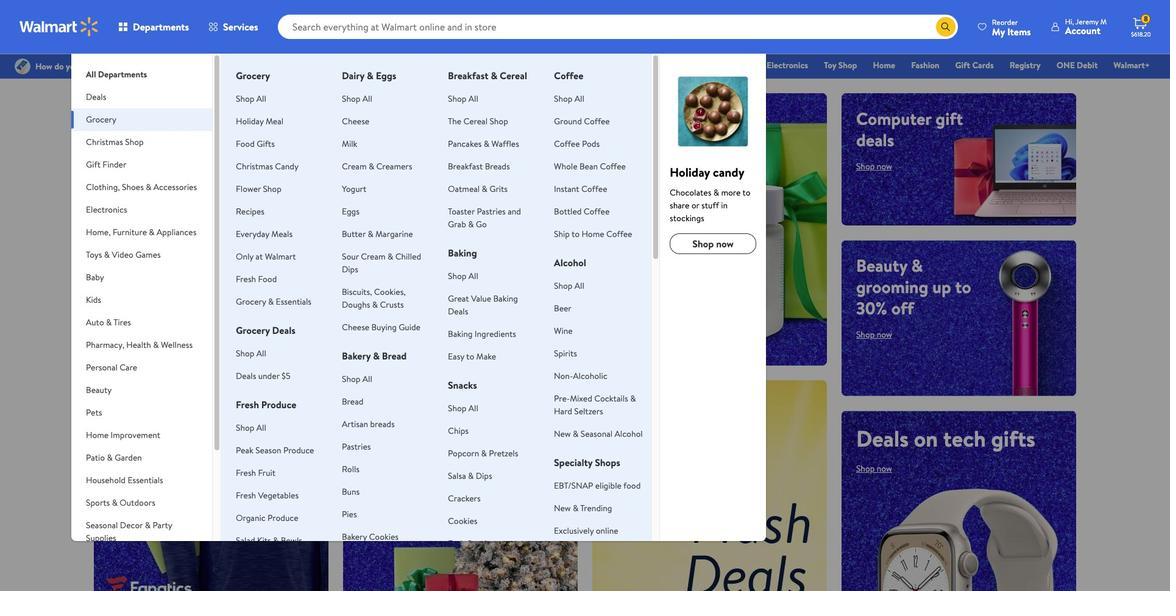 Task type: describe. For each thing, give the bounding box(es) containing it.
to for easy to make
[[466, 351, 474, 363]]

shop all link for fresh produce
[[236, 422, 266, 434]]

grocery up deals under $5 link
[[236, 324, 270, 337]]

home for home improvement
[[86, 429, 109, 441]]

shop inside 'dropdown button'
[[125, 136, 144, 148]]

toy shop link
[[819, 59, 863, 72]]

& down the fresh food link
[[268, 296, 274, 308]]

cheese for the cheese link
[[342, 115, 370, 127]]

shop all link for alcohol
[[554, 280, 585, 292]]

pies link
[[342, 508, 357, 521]]

home improvement
[[86, 429, 160, 441]]

everyday meals
[[236, 228, 293, 240]]

shop all for coffee
[[554, 93, 585, 105]]

shop all for fresh produce
[[236, 422, 266, 434]]

shop all link for grocery deals
[[236, 347, 266, 360]]

cocktails
[[595, 393, 628, 405]]

pastries inside the toaster pastries and grab & go
[[477, 205, 506, 218]]

& inside biscuits, cookies, doughs & crusts
[[372, 299, 378, 311]]

coffee down bottled coffee link
[[607, 228, 632, 240]]

bottled
[[554, 205, 582, 218]]

ground coffee link
[[554, 115, 610, 127]]

fresh for fresh fruit
[[236, 467, 256, 479]]

auto
[[86, 316, 104, 329]]

1 vertical spatial cookies
[[369, 531, 399, 543]]

deals link
[[502, 59, 534, 72]]

shop all for alcohol
[[554, 280, 585, 292]]

essentials for the bottom grocery & essentials link
[[276, 296, 312, 308]]

tires
[[114, 316, 131, 329]]

1 vertical spatial eggs
[[342, 205, 360, 218]]

mixed
[[570, 393, 592, 405]]

& left grits
[[482, 183, 488, 195]]

off inside beauty & grooming up to 30% off
[[892, 296, 914, 320]]

sour cream & chilled dips
[[342, 251, 421, 276]]

organic
[[236, 512, 266, 524]]

all for alcohol
[[575, 280, 585, 292]]

fresh fruit link
[[236, 467, 276, 479]]

ground
[[554, 115, 582, 127]]

christmas shop link
[[687, 59, 757, 72]]

shop all for grocery
[[236, 93, 266, 105]]

health
[[126, 339, 151, 351]]

now for deals on tech gifts
[[877, 462, 892, 475]]

shop now for deals on tech gifts
[[857, 462, 892, 475]]

hi,
[[1065, 16, 1074, 27]]

& left waffles
[[484, 138, 490, 150]]

now for computer gift deals
[[877, 160, 892, 173]]

shop all link for baking
[[448, 270, 478, 282]]

all for grocery deals
[[257, 347, 266, 360]]

home, furniture & appliances button
[[71, 221, 212, 244]]

grits
[[490, 183, 508, 195]]

30% inside beauty & grooming up to 30% off
[[857, 296, 888, 320]]

& inside the seasonal decor & party supplies
[[145, 519, 151, 532]]

beer
[[554, 302, 572, 315]]

stockings
[[670, 212, 705, 224]]

& right furniture
[[149, 226, 155, 238]]

whole bean coffee link
[[554, 160, 626, 173]]

deals button
[[71, 86, 212, 109]]

buns link
[[342, 486, 360, 498]]

now for great home deals
[[129, 160, 144, 173]]

personal care
[[86, 362, 137, 374]]

breakfast breads link
[[448, 160, 510, 173]]

games
[[135, 249, 161, 261]]

meals
[[271, 228, 293, 240]]

coffee up pods
[[584, 115, 610, 127]]

easy to make
[[448, 351, 496, 363]]

shop now link for computer gift deals
[[857, 160, 892, 173]]

produce for fresh produce
[[261, 398, 296, 411]]

seasonal
[[358, 415, 420, 439]]

chips
[[448, 425, 469, 437]]

0 vertical spatial snacks
[[448, 379, 477, 392]]

artisan breads link
[[342, 418, 395, 430]]

1 horizontal spatial bread
[[382, 349, 407, 363]]

1 horizontal spatial dips
[[476, 470, 492, 482]]

1 horizontal spatial cereal
[[500, 69, 527, 82]]

bakery for bakery cookies
[[342, 531, 367, 543]]

& left pretzels
[[481, 447, 487, 460]]

flower shop link
[[236, 183, 282, 195]]

& left the tires
[[106, 316, 112, 329]]

artisan
[[342, 418, 368, 430]]

decor
[[120, 519, 143, 532]]

tech
[[944, 423, 986, 454]]

yogurt
[[342, 183, 367, 195]]

wine
[[554, 325, 573, 337]]

now for up to 30% off seasonal decor
[[378, 447, 394, 459]]

& inside "pre-mixed cocktails & hard seltzers"
[[630, 393, 636, 405]]

pods
[[582, 138, 600, 150]]

christmas for gift finder
[[693, 59, 730, 71]]

essentials for top grocery & essentials link
[[584, 59, 620, 71]]

christmas candy
[[236, 160, 299, 173]]

now for beauty & grooming up to 30% off
[[877, 328, 892, 341]]

walmart
[[265, 251, 296, 263]]

non-alcoholic link
[[554, 370, 608, 382]]

all for grocery
[[257, 93, 266, 105]]

1 vertical spatial grocery & essentials link
[[236, 296, 312, 308]]

& right kits
[[273, 535, 279, 547]]

1 vertical spatial cereal
[[464, 115, 488, 127]]

ship to home coffee
[[554, 228, 632, 240]]

shop all for dairy & eggs
[[342, 93, 372, 105]]

crackers
[[448, 493, 481, 505]]

peak season produce
[[236, 444, 314, 457]]

shop now for great home deals
[[109, 160, 144, 173]]

easy
[[448, 351, 465, 363]]

pretzels
[[489, 447, 518, 460]]

sports & outdoors
[[86, 497, 155, 509]]

seltzers
[[574, 405, 603, 418]]

shop all link for bakery & bread
[[342, 373, 372, 385]]

toys & video games button
[[71, 244, 212, 266]]

debit
[[1077, 59, 1098, 71]]

up to 30% off seasonal decor
[[358, 394, 467, 439]]

clothing,
[[86, 181, 120, 193]]

great for great home deals
[[109, 107, 151, 130]]

grocery inside dropdown button
[[86, 113, 116, 126]]

waffles
[[492, 138, 519, 150]]

shop all for grocery deals
[[236, 347, 266, 360]]

all for breakfast & cereal
[[469, 93, 478, 105]]

shop now link for up to 30% off seasonal decor
[[358, 447, 394, 459]]

patio & garden
[[86, 452, 142, 464]]

whole bean coffee
[[554, 160, 626, 173]]

shop all link for snacks
[[448, 402, 478, 415]]

dairy & eggs
[[342, 69, 396, 82]]

great home deals
[[109, 107, 196, 152]]

grocery down the fresh food link
[[236, 296, 266, 308]]

oatmeal
[[448, 183, 480, 195]]

cream & creamers link
[[342, 160, 412, 173]]

shop now link for great home deals
[[109, 160, 144, 173]]

gift finder for gift finder dropdown button
[[86, 159, 126, 171]]

coffee up ship to home coffee on the top
[[584, 205, 610, 218]]

departments inside "popup button"
[[133, 20, 189, 34]]

shop all link for dairy & eggs
[[342, 93, 372, 105]]

off for up to 30% off seasonal decor
[[439, 394, 461, 417]]

cream inside sour cream & chilled dips
[[361, 251, 386, 263]]

m
[[1101, 16, 1107, 27]]

artisan breads
[[342, 418, 395, 430]]

rolls link
[[342, 463, 360, 476]]

1 vertical spatial snacks
[[468, 538, 493, 550]]

all for fresh produce
[[257, 422, 266, 434]]

seasonal inside the seasonal decor & party supplies
[[86, 519, 118, 532]]

to inside beauty & grooming up to 30% off
[[956, 275, 972, 298]]

up to 25% off sports-fan gear
[[109, 277, 255, 335]]

christmas shop for christmas shop 'dropdown button'
[[86, 136, 144, 148]]

yogurt link
[[342, 183, 367, 195]]

fresh for fresh produce
[[236, 398, 259, 411]]

salad
[[236, 535, 255, 547]]

cheese buying guide link
[[342, 321, 421, 333]]

& right 'patio'
[[107, 452, 113, 464]]

coffee down ground
[[554, 138, 580, 150]]

oatmeal & grits link
[[448, 183, 508, 195]]

pharmacy, health & wellness button
[[71, 334, 212, 357]]

deals inside great value baking deals
[[448, 305, 468, 318]]

& right dairy
[[367, 69, 374, 82]]

deals for deals "link"
[[508, 59, 528, 71]]

exclusively online link
[[554, 525, 618, 537]]

65%
[[666, 393, 705, 423]]

fashion
[[911, 59, 940, 71]]

grab
[[448, 218, 466, 230]]

fan
[[176, 304, 207, 335]]

shop now for all new savings
[[372, 329, 419, 344]]

to for ship to home coffee
[[572, 228, 580, 240]]

to for up to 65% off
[[640, 393, 661, 423]]

1 horizontal spatial eggs
[[376, 69, 396, 82]]

pre-
[[554, 393, 570, 405]]

only at walmart
[[236, 251, 296, 263]]

christmas inside 'dropdown button'
[[86, 136, 123, 148]]

all new savings
[[358, 268, 547, 309]]

shop now link for deals on tech gifts
[[857, 462, 892, 475]]

one debit
[[1057, 59, 1098, 71]]

butter
[[342, 228, 366, 240]]

electronics for the electronics dropdown button
[[86, 204, 127, 216]]

improvement
[[111, 429, 160, 441]]

all for dairy & eggs
[[363, 93, 372, 105]]

0 horizontal spatial alcohol
[[554, 256, 586, 269]]

walmart image
[[20, 17, 99, 37]]

deals for deals on tech gifts
[[857, 423, 909, 454]]

& down seltzers
[[573, 428, 579, 440]]

the
[[448, 115, 462, 127]]

& inside the toaster pastries and grab & go
[[468, 218, 474, 230]]

everyday meals link
[[236, 228, 293, 240]]

up to 65% off
[[607, 393, 740, 423]]

new for new & trending
[[554, 502, 571, 515]]

deals for deals under $5
[[236, 370, 256, 382]]

0 horizontal spatial fruit
[[258, 467, 276, 479]]

grocery up holiday meal on the top left of page
[[236, 69, 270, 82]]

christmas for food gifts
[[236, 160, 273, 173]]

shop all link for coffee
[[554, 93, 585, 105]]

0 vertical spatial cookies
[[448, 515, 478, 527]]

& right salsa in the bottom of the page
[[468, 470, 474, 482]]

cookies link
[[448, 515, 478, 527]]

pancakes & waffles link
[[448, 138, 519, 150]]

value
[[471, 293, 491, 305]]

up for up to 65% off
[[607, 393, 635, 423]]



Task type: vqa. For each thing, say whether or not it's contained in the screenshot.
4
no



Task type: locate. For each thing, give the bounding box(es) containing it.
0 vertical spatial alcohol
[[554, 256, 586, 269]]

0 horizontal spatial gift finder
[[86, 159, 126, 171]]

deals for up
[[109, 128, 147, 152]]

household essentials
[[86, 474, 163, 486]]

Search search field
[[278, 15, 958, 39]]

baking for baking ingredients
[[448, 328, 473, 340]]

grocery & essentials link down walmart site-wide search box
[[539, 59, 625, 72]]

deals under $5 link
[[236, 370, 291, 382]]

0 horizontal spatial pastries
[[342, 441, 371, 453]]

bakery
[[342, 349, 371, 363], [342, 531, 367, 543]]

produce down $5
[[261, 398, 296, 411]]

off right the 25%
[[211, 277, 240, 307]]

1 horizontal spatial grocery & essentials link
[[539, 59, 625, 72]]

gift finder link
[[630, 59, 682, 72]]

shop all link up the
[[448, 93, 478, 105]]

finder left christmas shop link on the right of the page
[[653, 59, 677, 71]]

non-
[[554, 370, 573, 382]]

0 horizontal spatial home
[[86, 429, 109, 441]]

instant coffee link
[[554, 183, 607, 195]]

salsa & dips
[[448, 470, 492, 482]]

0 horizontal spatial gift
[[86, 159, 101, 171]]

pharmacy, health & wellness
[[86, 339, 193, 351]]

breakfast up the cereal shop link
[[448, 69, 489, 82]]

1 horizontal spatial essentials
[[276, 296, 312, 308]]

fresh up organic
[[236, 490, 256, 502]]

shop all link for breakfast & cereal
[[448, 93, 478, 105]]

bakery for bakery & bread
[[342, 349, 371, 363]]

snacks down the easy
[[448, 379, 477, 392]]

& left up
[[912, 253, 923, 277]]

beauty inside dropdown button
[[86, 384, 112, 396]]

2 horizontal spatial christmas
[[693, 59, 730, 71]]

0 vertical spatial pastries
[[477, 205, 506, 218]]

1 vertical spatial home
[[582, 228, 604, 240]]

gift finder inside gift finder link
[[636, 59, 677, 71]]

coffee up ground
[[554, 69, 584, 82]]

cheese down doughs
[[342, 321, 370, 333]]

meal
[[266, 115, 284, 127]]

2 vertical spatial produce
[[268, 512, 298, 524]]

biscuits, cookies, doughs & crusts
[[342, 286, 406, 311]]

0 vertical spatial holiday
[[236, 115, 264, 127]]

fresh down only
[[236, 273, 256, 285]]

shop all link up the cheese link
[[342, 93, 372, 105]]

$5
[[282, 370, 291, 382]]

0 vertical spatial baking
[[448, 246, 477, 260]]

holiday for meal
[[236, 115, 264, 127]]

produce right season
[[283, 444, 314, 457]]

2 bakery from the top
[[342, 531, 367, 543]]

salad kits & bowls
[[236, 535, 302, 547]]

and
[[508, 205, 521, 218]]

home inside dropdown button
[[86, 429, 109, 441]]

all
[[628, 432, 636, 444]]

garden
[[115, 452, 142, 464]]

1 vertical spatial departments
[[98, 68, 147, 80]]

2 vertical spatial baking
[[448, 328, 473, 340]]

1 vertical spatial alcohol
[[615, 428, 643, 440]]

up for up to 30% off seasonal decor
[[358, 394, 379, 417]]

shop all for baking
[[448, 270, 478, 282]]

salad kits & bowls link
[[236, 535, 302, 547]]

gift down walmart site-wide search box
[[636, 59, 651, 71]]

home
[[155, 107, 196, 130]]

1 bakery from the top
[[342, 349, 371, 363]]

shops
[[595, 456, 621, 469]]

fashion link
[[906, 59, 945, 72]]

0 vertical spatial great
[[109, 107, 151, 130]]

crackers link
[[448, 493, 481, 505]]

deals for beauty
[[857, 128, 895, 152]]

0 horizontal spatial great
[[109, 107, 151, 130]]

to inside holiday candy chocolates & more to share or stuff in stockings
[[743, 187, 751, 199]]

gift inside dropdown button
[[86, 159, 101, 171]]

under
[[258, 370, 280, 382]]

fresh
[[236, 273, 256, 285], [236, 398, 259, 411], [236, 467, 256, 479], [236, 490, 256, 502]]

to inside up to 25% off sports-fan gear
[[141, 277, 162, 307]]

grocery deals
[[236, 324, 296, 337]]

holiday inside holiday candy chocolates & more to share or stuff in stockings
[[670, 164, 710, 180]]

shop now link for up to 25% off sports-fan gear
[[109, 343, 144, 355]]

sports-
[[109, 304, 176, 335]]

outdoors
[[120, 497, 155, 509]]

reorder
[[992, 17, 1018, 27]]

pets
[[86, 407, 102, 419]]

1 horizontal spatial electronics
[[767, 59, 808, 71]]

1 deals from the left
[[109, 128, 147, 152]]

essentials
[[584, 59, 620, 71], [276, 296, 312, 308], [128, 474, 163, 486]]

produce for organic produce
[[268, 512, 298, 524]]

clothing, shoes & accessories button
[[71, 176, 212, 199]]

grocery & essentials for top grocery & essentials link
[[544, 59, 620, 71]]

dips down sour
[[342, 263, 358, 276]]

cereal right the
[[464, 115, 488, 127]]

1 vertical spatial christmas
[[86, 136, 123, 148]]

online
[[596, 525, 618, 537]]

1 vertical spatial grocery & essentials
[[236, 296, 312, 308]]

1 vertical spatial pastries
[[342, 441, 371, 453]]

0 vertical spatial electronics
[[767, 59, 808, 71]]

1 vertical spatial new
[[554, 502, 571, 515]]

grocery right deals "link"
[[544, 59, 574, 71]]

up inside up to 25% off sports-fan gear
[[109, 277, 136, 307]]

1 vertical spatial holiday
[[670, 164, 710, 180]]

christmas down food gifts
[[236, 160, 273, 173]]

fresh down "deals under $5"
[[236, 398, 259, 411]]

& right shoes
[[146, 181, 152, 193]]

gift finder inside gift finder dropdown button
[[86, 159, 126, 171]]

1 horizontal spatial holiday
[[670, 164, 710, 180]]

grocery & essentials down the fresh food link
[[236, 296, 312, 308]]

electronics for electronics link
[[767, 59, 808, 71]]

& down cheese buying guide on the bottom
[[373, 349, 380, 363]]

breakfast for breakfast breads
[[448, 160, 483, 173]]

holiday candy chocolates & more to share or stuff in stockings
[[670, 164, 751, 224]]

2 fresh from the top
[[236, 398, 259, 411]]

essentials down walmart site-wide search box
[[584, 59, 620, 71]]

0 horizontal spatial christmas
[[86, 136, 123, 148]]

coffee down whole bean coffee
[[582, 183, 607, 195]]

beauty for beauty
[[86, 384, 112, 396]]

seasonal down seltzers
[[581, 428, 613, 440]]

breakfast down pancakes
[[448, 160, 483, 173]]

one debit link
[[1051, 59, 1104, 72]]

0 vertical spatial food
[[236, 138, 255, 150]]

flower
[[236, 183, 261, 195]]

shop all up value
[[448, 270, 478, 282]]

0 vertical spatial eggs
[[376, 69, 396, 82]]

& down walmart site-wide search box
[[576, 59, 582, 71]]

shop now for up to 30% off seasonal decor
[[358, 447, 394, 459]]

& inside beauty & grooming up to 30% off
[[912, 253, 923, 277]]

shop all link for grocery
[[236, 93, 266, 105]]

1 vertical spatial seasonal
[[86, 519, 118, 532]]

cream right sour
[[361, 251, 386, 263]]

baking inside great value baking deals
[[493, 293, 518, 305]]

finder for gift finder link
[[653, 59, 677, 71]]

computer gift deals
[[857, 107, 963, 152]]

off inside up to 30% off seasonal decor
[[439, 394, 461, 417]]

0 vertical spatial cream
[[342, 160, 367, 173]]

shop all up ground
[[554, 93, 585, 105]]

food left gifts
[[236, 138, 255, 150]]

coffee right bean
[[600, 160, 626, 173]]

holiday up the "chocolates"
[[670, 164, 710, 180]]

0 horizontal spatial dips
[[342, 263, 358, 276]]

bakery down cheese buying guide on the bottom
[[342, 349, 371, 363]]

electronics down clothing,
[[86, 204, 127, 216]]

& right cocktails
[[630, 393, 636, 405]]

off left up
[[892, 296, 914, 320]]

30% inside up to 30% off seasonal decor
[[403, 394, 435, 417]]

gift for gift finder link
[[636, 59, 651, 71]]

shop now link for all new savings
[[358, 322, 434, 351]]

deals inside "link"
[[508, 59, 528, 71]]

shop now for beauty & grooming up to 30% off
[[857, 328, 892, 341]]

great inside great home deals
[[109, 107, 151, 130]]

pastries down artisan
[[342, 441, 371, 453]]

shop all link up bread link
[[342, 373, 372, 385]]

new for new & seasonal alcohol
[[554, 428, 571, 440]]

1 horizontal spatial deals
[[857, 128, 895, 152]]

1 horizontal spatial alcohol
[[615, 428, 643, 440]]

guide
[[399, 321, 421, 333]]

new & trending
[[554, 502, 612, 515]]

0 vertical spatial 30%
[[857, 296, 888, 320]]

0 vertical spatial essentials
[[584, 59, 620, 71]]

baking
[[448, 246, 477, 260], [493, 293, 518, 305], [448, 328, 473, 340]]

food down only at walmart link
[[258, 273, 277, 285]]

great up christmas shop 'dropdown button'
[[109, 107, 151, 130]]

departments
[[133, 20, 189, 34], [98, 68, 147, 80]]

1 vertical spatial beauty
[[86, 384, 112, 396]]

accessories
[[154, 181, 197, 193]]

cheese up milk
[[342, 115, 370, 127]]

gift finder down walmart site-wide search box
[[636, 59, 677, 71]]

1 vertical spatial 30%
[[403, 394, 435, 417]]

pastries up go
[[477, 205, 506, 218]]

shop now for computer gift deals
[[857, 160, 892, 173]]

1 vertical spatial produce
[[283, 444, 314, 457]]

0 horizontal spatial finder
[[103, 159, 126, 171]]

new & seasonal alcohol link
[[554, 428, 643, 440]]

finder for gift finder dropdown button
[[103, 159, 126, 171]]

eggs right dairy
[[376, 69, 396, 82]]

0 horizontal spatial 30%
[[403, 394, 435, 417]]

great value baking deals link
[[448, 293, 518, 318]]

off up chips link
[[439, 394, 461, 417]]

1 horizontal spatial seasonal
[[581, 428, 613, 440]]

shop all link up peak
[[236, 422, 266, 434]]

cheese for cheese buying guide
[[342, 321, 370, 333]]

Walmart Site-Wide search field
[[278, 15, 958, 39]]

departments up deals dropdown button
[[98, 68, 147, 80]]

bottled coffee link
[[554, 205, 610, 218]]

2 horizontal spatial home
[[873, 59, 896, 71]]

1 vertical spatial great
[[448, 293, 469, 305]]

to up breads
[[383, 394, 399, 417]]

fruit up fresh vegetables link
[[258, 467, 276, 479]]

shop all for snacks
[[448, 402, 478, 415]]

0 vertical spatial grocery & essentials link
[[539, 59, 625, 72]]

0 vertical spatial departments
[[133, 20, 189, 34]]

home down bottled coffee at the top of the page
[[582, 228, 604, 240]]

baby button
[[71, 266, 212, 289]]

cookies
[[448, 515, 478, 527], [369, 531, 399, 543]]

finder up clothing,
[[103, 159, 126, 171]]

specialty
[[554, 456, 593, 469]]

2 new from the top
[[554, 502, 571, 515]]

0 horizontal spatial grocery & essentials
[[236, 296, 312, 308]]

1 vertical spatial electronics
[[86, 204, 127, 216]]

beauty button
[[71, 379, 212, 402]]

gift up clothing,
[[86, 159, 101, 171]]

deals inside dropdown button
[[86, 91, 106, 103]]

0 horizontal spatial beauty
[[86, 384, 112, 396]]

shop all for bakery & bread
[[342, 373, 372, 385]]

1 vertical spatial bread
[[342, 396, 364, 408]]

2 vertical spatial essentials
[[128, 474, 163, 486]]

christmas shop inside 'dropdown button'
[[86, 136, 144, 148]]

1 horizontal spatial up
[[358, 394, 379, 417]]

0 horizontal spatial christmas shop
[[86, 136, 144, 148]]

bread up artisan
[[342, 396, 364, 408]]

shop now link for beauty & grooming up to 30% off
[[857, 328, 892, 341]]

1 breakfast from the top
[[448, 69, 489, 82]]

1 horizontal spatial food
[[258, 273, 277, 285]]

0 vertical spatial beauty
[[857, 253, 908, 277]]

off
[[211, 277, 240, 307], [892, 296, 914, 320], [710, 393, 740, 423], [439, 394, 461, 417]]

0 vertical spatial home
[[873, 59, 896, 71]]

auto & tires button
[[71, 312, 212, 334]]

1 horizontal spatial pastries
[[477, 205, 506, 218]]

0 vertical spatial bakery
[[342, 349, 371, 363]]

fresh for fresh vegetables
[[236, 490, 256, 502]]

deals under $5
[[236, 370, 291, 382]]

& left trending
[[573, 502, 579, 515]]

deals for deals dropdown button
[[86, 91, 106, 103]]

1 new from the top
[[554, 428, 571, 440]]

whole
[[554, 160, 578, 173]]

1 horizontal spatial fruit
[[448, 538, 466, 550]]

0 horizontal spatial food
[[236, 138, 255, 150]]

finder inside dropdown button
[[103, 159, 126, 171]]

0 vertical spatial fruit
[[258, 467, 276, 479]]

2 vertical spatial home
[[86, 429, 109, 441]]

& left go
[[468, 218, 474, 230]]

sour cream & chilled dips link
[[342, 251, 421, 276]]

new down ebt/snap
[[554, 502, 571, 515]]

1 vertical spatial essentials
[[276, 296, 312, 308]]

fresh for fresh food
[[236, 273, 256, 285]]

1 cheese from the top
[[342, 115, 370, 127]]

2 horizontal spatial gift
[[956, 59, 971, 71]]

food gifts link
[[236, 138, 275, 150]]

search icon image
[[941, 22, 951, 32]]

new
[[554, 428, 571, 440], [554, 502, 571, 515]]

shop all up beer link
[[554, 280, 585, 292]]

3 fresh from the top
[[236, 467, 256, 479]]

2 vertical spatial christmas
[[236, 160, 273, 173]]

1 horizontal spatial christmas shop
[[693, 59, 751, 71]]

kids
[[86, 294, 101, 306]]

shop all link
[[236, 93, 266, 105], [342, 93, 372, 105], [448, 93, 478, 105], [554, 93, 585, 105], [448, 270, 478, 282], [554, 280, 585, 292], [236, 347, 266, 360], [342, 373, 372, 385], [448, 402, 478, 415], [236, 422, 266, 434]]

1 vertical spatial cheese
[[342, 321, 370, 333]]

&
[[576, 59, 582, 71], [367, 69, 374, 82], [491, 69, 498, 82], [484, 138, 490, 150], [369, 160, 374, 173], [146, 181, 152, 193], [482, 183, 488, 195], [714, 187, 719, 199], [468, 218, 474, 230], [149, 226, 155, 238], [368, 228, 374, 240], [104, 249, 110, 261], [388, 251, 393, 263], [912, 253, 923, 277], [268, 296, 274, 308], [372, 299, 378, 311], [106, 316, 112, 329], [153, 339, 159, 351], [373, 349, 380, 363], [630, 393, 636, 405], [573, 428, 579, 440], [481, 447, 487, 460], [107, 452, 113, 464], [468, 470, 474, 482], [112, 497, 118, 509], [573, 502, 579, 515], [145, 519, 151, 532], [273, 535, 279, 547]]

all for coffee
[[575, 93, 585, 105]]

care
[[120, 362, 137, 374]]

shop all link up value
[[448, 270, 478, 282]]

baking for baking
[[448, 246, 477, 260]]

0 vertical spatial dips
[[342, 263, 358, 276]]

1 vertical spatial breakfast
[[448, 160, 483, 173]]

the cereal shop link
[[448, 115, 508, 127]]

home left fashion
[[873, 59, 896, 71]]

all for baking
[[469, 270, 478, 282]]

up right kids
[[109, 277, 136, 307]]

2 deals from the left
[[857, 128, 895, 152]]

fresh produce
[[236, 398, 296, 411]]

1 fresh from the top
[[236, 273, 256, 285]]

christmas shop for christmas shop link on the right of the page
[[693, 59, 751, 71]]

hard
[[554, 405, 572, 418]]

cards
[[973, 59, 994, 71]]

shop all for breakfast & cereal
[[448, 93, 478, 105]]

off for up to 25% off sports-fan gear
[[211, 277, 240, 307]]

toaster pastries and grab & go link
[[448, 205, 521, 230]]

grocery image
[[670, 68, 757, 155]]

now for up to 25% off sports-fan gear
[[129, 343, 144, 355]]

to up 'auto & tires' dropdown button
[[141, 277, 162, 307]]

1 vertical spatial baking
[[493, 293, 518, 305]]

non-alcoholic
[[554, 370, 608, 382]]

& inside holiday candy chocolates & more to share or stuff in stockings
[[714, 187, 719, 199]]

grocery & essentials link down the fresh food link
[[236, 296, 312, 308]]

& right "health"
[[153, 339, 159, 351]]

2 horizontal spatial essentials
[[584, 59, 620, 71]]

new down hard
[[554, 428, 571, 440]]

up up artisan breads
[[358, 394, 379, 417]]

departments up all departments link
[[133, 20, 189, 34]]

to inside up to 30% off seasonal decor
[[383, 394, 399, 417]]

walmart+ link
[[1109, 59, 1156, 72]]

0 vertical spatial finder
[[653, 59, 677, 71]]

flower shop
[[236, 183, 282, 195]]

the cereal shop
[[448, 115, 508, 127]]

1 vertical spatial christmas shop
[[86, 136, 144, 148]]

gift finder for gift finder link
[[636, 59, 677, 71]]

1 vertical spatial fruit
[[448, 538, 466, 550]]

beauty for beauty & grooming up to 30% off
[[857, 253, 908, 277]]

electronics inside dropdown button
[[86, 204, 127, 216]]

0 vertical spatial bread
[[382, 349, 407, 363]]

shop all up the holiday meal link
[[236, 93, 266, 105]]

ship to home coffee link
[[554, 228, 632, 240]]

shop all up the cheese link
[[342, 93, 372, 105]]

0 horizontal spatial cereal
[[464, 115, 488, 127]]

shop all link up the holiday meal link
[[236, 93, 266, 105]]

& right 'sports'
[[112, 497, 118, 509]]

deals inside computer gift deals
[[857, 128, 895, 152]]

gift for gift cards "link"
[[956, 59, 971, 71]]

furniture
[[113, 226, 147, 238]]

grocery & essentials down walmart site-wide search box
[[544, 59, 620, 71]]

fresh down peak
[[236, 467, 256, 479]]

all for bakery & bread
[[363, 373, 372, 385]]

shop all up peak
[[236, 422, 266, 434]]

ship
[[554, 228, 570, 240]]

baking right value
[[493, 293, 518, 305]]

kids button
[[71, 289, 212, 312]]

& inside sour cream & chilled dips
[[388, 251, 393, 263]]

& up stuff on the top of page
[[714, 187, 719, 199]]

baby
[[86, 271, 104, 283]]

1 horizontal spatial cookies
[[448, 515, 478, 527]]

gift cards
[[956, 59, 994, 71]]

breakfast & cereal
[[448, 69, 527, 82]]

dips inside sour cream & chilled dips
[[342, 263, 358, 276]]

breakfast for breakfast & cereal
[[448, 69, 489, 82]]

8
[[1144, 14, 1148, 24]]

eggs up butter at the top of the page
[[342, 205, 360, 218]]

my
[[992, 25, 1005, 38]]

deals inside great home deals
[[109, 128, 147, 152]]

0 vertical spatial seasonal
[[581, 428, 613, 440]]

shop all up chips
[[448, 402, 478, 415]]

up inside up to 30% off seasonal decor
[[358, 394, 379, 417]]

gift inside "link"
[[956, 59, 971, 71]]

0 horizontal spatial electronics
[[86, 204, 127, 216]]

to for up to 30% off seasonal decor
[[383, 394, 399, 417]]

bread down buying
[[382, 349, 407, 363]]

shop now for up to 25% off sports-fan gear
[[109, 343, 144, 355]]

0 horizontal spatial grocery & essentials link
[[236, 296, 312, 308]]

holiday up food gifts
[[236, 115, 264, 127]]

gift for gift finder dropdown button
[[86, 159, 101, 171]]

2 horizontal spatial up
[[607, 393, 635, 423]]

registry
[[1010, 59, 1041, 71]]

shop all link up chips
[[448, 402, 478, 415]]

now for all new savings
[[399, 329, 419, 344]]

0 horizontal spatial bread
[[342, 396, 364, 408]]

4 fresh from the top
[[236, 490, 256, 502]]

home for home
[[873, 59, 896, 71]]

season
[[256, 444, 281, 457]]

0 vertical spatial breakfast
[[448, 69, 489, 82]]

holiday for candy
[[670, 164, 710, 180]]

1 horizontal spatial gift
[[636, 59, 651, 71]]

0 vertical spatial produce
[[261, 398, 296, 411]]

gift left the cards at the top right of the page
[[956, 59, 971, 71]]

1 horizontal spatial gift finder
[[636, 59, 677, 71]]

up for up to 25% off sports-fan gear
[[109, 277, 136, 307]]

dips down popcorn & pretzels at the bottom of the page
[[476, 470, 492, 482]]

off inside up to 25% off sports-fan gear
[[211, 277, 240, 307]]

pancakes & waffles
[[448, 138, 519, 150]]

& left deals "link"
[[491, 69, 498, 82]]

all for snacks
[[469, 402, 478, 415]]

to right ship
[[572, 228, 580, 240]]

to for up to 25% off sports-fan gear
[[141, 277, 162, 307]]

cream
[[342, 160, 367, 173], [361, 251, 386, 263]]

0 vertical spatial grocery & essentials
[[544, 59, 620, 71]]

& right butter at the top of the page
[[368, 228, 374, 240]]

great for great value baking deals
[[448, 293, 469, 305]]

butter & margarine
[[342, 228, 413, 240]]

1 vertical spatial bakery
[[342, 531, 367, 543]]

& left the creamers
[[369, 160, 374, 173]]

1 horizontal spatial christmas
[[236, 160, 273, 173]]

1 vertical spatial finder
[[103, 159, 126, 171]]

2 cheese from the top
[[342, 321, 370, 333]]

1 vertical spatial dips
[[476, 470, 492, 482]]

home improvement button
[[71, 424, 212, 447]]

essentials inside dropdown button
[[128, 474, 163, 486]]

beauty inside beauty & grooming up to 30% off
[[857, 253, 908, 277]]

wine link
[[554, 325, 573, 337]]

30%
[[857, 296, 888, 320], [403, 394, 435, 417]]

chips link
[[448, 425, 469, 437]]

& right toys
[[104, 249, 110, 261]]

food
[[236, 138, 255, 150], [258, 273, 277, 285]]

bakery down pies
[[342, 531, 367, 543]]

2 breakfast from the top
[[448, 160, 483, 173]]

off for up to 65% off
[[710, 393, 740, 423]]

great inside great value baking deals
[[448, 293, 469, 305]]

christmas down grocery dropdown button
[[86, 136, 123, 148]]

0 horizontal spatial eggs
[[342, 205, 360, 218]]

grocery & essentials for the bottom grocery & essentials link
[[236, 296, 312, 308]]

1 horizontal spatial great
[[448, 293, 469, 305]]



